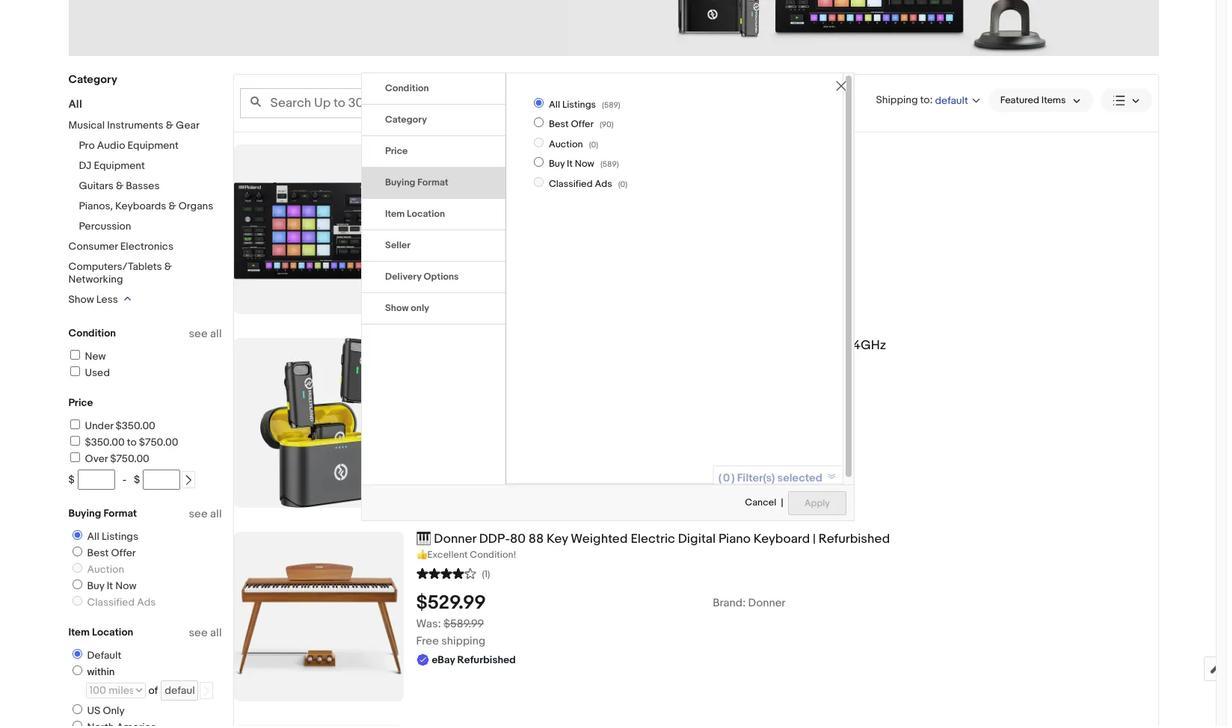 Task type: vqa. For each thing, say whether or not it's contained in the screenshot.
the 1957
no



Task type: locate. For each thing, give the bounding box(es) containing it.
1 horizontal spatial classified ads
[[549, 178, 613, 190]]

buying format
[[385, 177, 449, 189], [68, 507, 137, 520]]

Over $750.00 checkbox
[[70, 453, 80, 462]]

0 horizontal spatial ads
[[137, 596, 156, 609]]

0 left studio
[[592, 140, 597, 150]]

ddp-
[[479, 532, 510, 547]]

( left studio
[[589, 140, 592, 150]]

1 vertical spatial ( 589 )
[[601, 160, 619, 169]]

0 vertical spatial it
[[567, 158, 573, 170]]

donner up the 👍excellent
[[434, 532, 477, 547]]

classified
[[549, 178, 593, 190], [87, 596, 135, 609]]

114
[[416, 197, 431, 211]]

ebay refurbished for $527.99
[[432, 216, 516, 229]]

classified ads radio down the buy it now link
[[72, 596, 82, 606]]

0 for classified ads
[[621, 179, 626, 189]]

1 horizontal spatial now
[[575, 158, 595, 170]]

cancel
[[746, 497, 777, 509]]

best offer radio up auction radio
[[72, 547, 82, 557]]

ads
[[595, 178, 613, 190], [137, 596, 156, 609]]

0 vertical spatial classified
[[549, 178, 593, 190]]

2.4ghz
[[843, 338, 887, 353]]

tab list containing condition
[[362, 73, 506, 325]]

ebay refurbished down the watching at left top
[[432, 216, 516, 229]]

see all button for used
[[189, 327, 222, 341]]

Auction radio
[[72, 563, 82, 573]]

) for it
[[617, 160, 619, 169]]

1 $ from the left
[[68, 474, 75, 486]]

see all
[[189, 327, 222, 341], [189, 507, 222, 522], [189, 626, 222, 641]]

0 vertical spatial classified ads radio
[[534, 177, 544, 187]]

$350.00 to $750.00 checkbox
[[70, 436, 80, 446]]

( 0 ) left studio
[[589, 140, 599, 150]]

buy down auction link
[[87, 580, 104, 593]]

refurbished right studio
[[653, 144, 724, 159]]

2 $ from the left
[[134, 474, 140, 486]]

1 vertical spatial all listings
[[87, 531, 138, 543]]

$350.00
[[116, 420, 156, 433], [85, 436, 125, 449]]

buy right 1
[[549, 158, 565, 170]]

all listings up best offer link
[[87, 531, 138, 543]]

ebay refurbished down shipping
[[432, 654, 516, 667]]

0 vertical spatial condition
[[385, 82, 429, 94]]

donner
[[434, 532, 477, 547], [749, 596, 786, 610]]

format up 114
[[418, 177, 449, 189]]

classified ads
[[549, 178, 613, 190], [87, 596, 156, 609]]

( 90 )
[[600, 120, 614, 130]]

location
[[407, 208, 445, 220], [92, 626, 133, 639]]

item location inside tab list
[[385, 208, 445, 220]]

$350.00 up to
[[116, 420, 156, 433]]

0 vertical spatial ebay
[[432, 216, 455, 229]]

best offer link
[[66, 547, 139, 560]]

2 vertical spatial see all button
[[189, 626, 222, 641]]

refurbished right |
[[819, 532, 891, 547]]

ebay down 114 watching
[[432, 216, 455, 229]]

listings up best offer link
[[102, 531, 138, 543]]

0 vertical spatial see all
[[189, 327, 222, 341]]

buy it now
[[549, 158, 595, 170], [87, 580, 137, 593]]

all right all listings radio
[[549, 99, 561, 111]]

& left gear
[[166, 119, 174, 132]]

instruments
[[107, 119, 164, 132]]

0 vertical spatial see all button
[[189, 327, 222, 341]]

$750.00
[[139, 436, 178, 449], [110, 453, 150, 465]]

refurbished
[[653, 144, 724, 159], [458, 216, 516, 229], [458, 393, 516, 405], [819, 532, 891, 547], [458, 654, 516, 667]]

0 horizontal spatial location
[[92, 626, 133, 639]]

equipment up the guitars & basses link
[[94, 159, 145, 172]]

donner inside brand: donner was: $589.99 free shipping
[[749, 596, 786, 610]]

1 vertical spatial auction
[[87, 563, 124, 576]]

category
[[68, 73, 117, 87], [385, 114, 427, 126]]

0
[[592, 140, 597, 150], [621, 179, 626, 189]]

offer
[[571, 119, 594, 131], [111, 547, 136, 560]]

( 0 ) down studio
[[619, 179, 628, 189]]

best offer up roland verselab mv-1 production studio refurbished
[[549, 119, 594, 131]]

refurbished inside "🎹 donner ddp-80 88 key weighted electric digital piano keyboard | refurbished 👍excellent condition!"
[[819, 532, 891, 547]]

1 vertical spatial see
[[189, 507, 208, 522]]

1 vertical spatial location
[[92, 626, 133, 639]]

roland verselab mv-1 production studio refurbished image
[[234, 144, 404, 314]]

$ right the -
[[134, 474, 140, 486]]

1 horizontal spatial it
[[567, 158, 573, 170]]

see
[[189, 327, 208, 341], [189, 507, 208, 522], [189, 626, 208, 641]]

buy it now up classified ads link
[[87, 580, 137, 593]]

0 vertical spatial ebay refurbished
[[432, 216, 516, 229]]

0 horizontal spatial condition
[[68, 327, 116, 340]]

condition
[[385, 82, 429, 94], [68, 327, 116, 340]]

used link
[[68, 367, 110, 379]]

donner inside "🎹 donner ddp-80 88 key weighted electric digital piano keyboard | refurbished 👍excellent condition!"
[[434, 532, 477, 547]]

watching
[[433, 197, 480, 211]]

$589.99
[[444, 617, 484, 631]]

589 for buy it now
[[603, 160, 617, 169]]

listings for all listings radio
[[563, 99, 596, 111]]

condition up the roland
[[385, 82, 429, 94]]

2 vertical spatial ebay
[[432, 654, 455, 667]]

0 horizontal spatial offer
[[111, 547, 136, 560]]

lavalier
[[572, 338, 616, 353]]

hollyland lark m1 wireless lavalier microphone, noise cancellation 656ft 2.4ghz link
[[416, 338, 1159, 354]]

3 ebay refurbished from the top
[[432, 654, 516, 667]]

0 horizontal spatial category
[[68, 73, 117, 87]]

1 vertical spatial condition
[[68, 327, 116, 340]]

auction right auction option
[[549, 138, 583, 150]]

all
[[68, 97, 82, 111], [549, 99, 561, 111], [87, 531, 100, 543]]

go image
[[201, 686, 212, 697]]

New checkbox
[[70, 350, 80, 360]]

$750.00 down '$350.00 to $750.00' at the bottom left
[[110, 453, 150, 465]]

👍Excellent Condition! text field
[[416, 549, 1159, 562]]

see all for used
[[189, 327, 222, 341]]

show down networking
[[68, 293, 94, 306]]

$750.00 right to
[[139, 436, 178, 449]]

0 vertical spatial see
[[189, 327, 208, 341]]

ebay down free on the left bottom of the page
[[432, 654, 455, 667]]

cancel button
[[745, 491, 778, 516]]

refurbished down lark on the left
[[458, 393, 516, 405]]

0 vertical spatial buy it now radio
[[534, 157, 544, 167]]

1 horizontal spatial donner
[[749, 596, 786, 610]]

1 horizontal spatial all
[[87, 531, 100, 543]]

0 vertical spatial format
[[418, 177, 449, 189]]

mv-
[[514, 144, 538, 159]]

classified ads down the buy it now link
[[87, 596, 156, 609]]

)
[[619, 100, 621, 110], [612, 120, 614, 130], [597, 140, 599, 150], [617, 160, 619, 169], [626, 179, 628, 189]]

1 horizontal spatial format
[[418, 177, 449, 189]]

0 horizontal spatial all listings
[[87, 531, 138, 543]]

1 ebay refurbished from the top
[[432, 216, 516, 229]]

location up default on the left of page
[[92, 626, 133, 639]]

1 horizontal spatial all listings
[[549, 99, 596, 111]]

Used checkbox
[[70, 367, 80, 376]]

best
[[549, 119, 569, 131], [87, 547, 109, 560]]

location down "$527.99"
[[407, 208, 445, 220]]

0 vertical spatial classified ads
[[549, 178, 613, 190]]

Classified Ads radio
[[534, 177, 544, 187], [72, 596, 82, 606]]

1 vertical spatial ebay refurbished
[[432, 393, 516, 405]]

now up classified ads link
[[115, 580, 137, 593]]

listings for all listings option
[[102, 531, 138, 543]]

it up classified ads link
[[107, 580, 113, 593]]

listings right all listings radio
[[563, 99, 596, 111]]

best up roland verselab mv-1 production studio refurbished
[[549, 119, 569, 131]]

us
[[87, 705, 101, 718]]

$ down over $750.00 checkbox
[[68, 474, 75, 486]]

0 horizontal spatial classified
[[87, 596, 135, 609]]

classified down the buy it now link
[[87, 596, 135, 609]]

) for listings
[[619, 100, 621, 110]]

( down 'production'
[[601, 160, 603, 169]]

656ft
[[809, 338, 840, 353]]

$350.00 to $750.00 link
[[68, 436, 178, 449]]

0 horizontal spatial $
[[68, 474, 75, 486]]

buy it now radio down auction option
[[534, 157, 544, 167]]

0 vertical spatial all
[[210, 327, 222, 341]]

best offer for rightmost best offer option
[[549, 119, 594, 131]]

1 horizontal spatial buy it now
[[549, 158, 595, 170]]

&
[[166, 119, 174, 132], [116, 180, 124, 192], [169, 200, 176, 213], [164, 260, 172, 273]]

$350.00 up the 'over $750.00' link
[[85, 436, 125, 449]]

( 589 ) down studio
[[601, 160, 619, 169]]

0 vertical spatial listings
[[563, 99, 596, 111]]

2 all from the top
[[210, 507, 222, 522]]

0 vertical spatial best offer radio
[[534, 118, 544, 128]]

all up musical
[[68, 97, 82, 111]]

1 vertical spatial listings
[[102, 531, 138, 543]]

0 vertical spatial item location
[[385, 208, 445, 220]]

1 vertical spatial ebay
[[432, 393, 455, 405]]

0 horizontal spatial ( 0 )
[[589, 140, 599, 150]]

donner for brand:
[[749, 596, 786, 610]]

equipment down the instruments
[[128, 139, 179, 152]]

0 down studio
[[621, 179, 626, 189]]

0 vertical spatial donner
[[434, 532, 477, 547]]

1 vertical spatial best offer radio
[[72, 547, 82, 557]]

buy it now right 1
[[549, 158, 595, 170]]

1 vertical spatial category
[[385, 114, 427, 126]]

ads down 'production'
[[595, 178, 613, 190]]

item
[[385, 208, 405, 220], [68, 626, 90, 639]]

0 horizontal spatial classified ads
[[87, 596, 156, 609]]

1 vertical spatial item
[[68, 626, 90, 639]]

1 see from the top
[[189, 327, 208, 341]]

all inside all musical instruments & gear pro audio equipment dj equipment guitars & basses pianos, keyboards & organs percussion consumer electronics computers/tablets & networking show less
[[68, 97, 82, 111]]

submit price range image
[[184, 475, 194, 486]]

( down studio
[[619, 179, 621, 189]]

Default radio
[[72, 650, 82, 659]]

see all button for best offer
[[189, 507, 222, 522]]

item location
[[385, 208, 445, 220], [68, 626, 133, 639]]

show inside tab list
[[385, 302, 409, 314]]

1 vertical spatial classified ads
[[87, 596, 156, 609]]

114 watching
[[416, 197, 480, 211]]

buying format up all listings link
[[68, 507, 137, 520]]

88
[[529, 532, 544, 547]]

80
[[510, 532, 526, 547]]

buying format up 114
[[385, 177, 449, 189]]

1 vertical spatial buy it now
[[87, 580, 137, 593]]

Best Offer radio
[[534, 118, 544, 128], [72, 547, 82, 557]]

1 all from the top
[[210, 327, 222, 341]]

2 see from the top
[[189, 507, 208, 522]]

classified ads radio down 1
[[534, 177, 544, 187]]

all for best offer
[[210, 507, 222, 522]]

now right 1
[[575, 158, 595, 170]]

best offer radio down all listings radio
[[534, 118, 544, 128]]

ebay refurbished down lark on the left
[[432, 393, 516, 405]]

0 vertical spatial ads
[[595, 178, 613, 190]]

( for best offer
[[600, 120, 602, 130]]

1 vertical spatial best
[[87, 547, 109, 560]]

(1) link
[[416, 566, 491, 581]]

classified down roland verselab mv-1 production studio refurbished
[[549, 178, 593, 190]]

0 vertical spatial best offer
[[549, 119, 594, 131]]

0 horizontal spatial item
[[68, 626, 90, 639]]

2 horizontal spatial all
[[549, 99, 561, 111]]

0 horizontal spatial buying
[[68, 507, 101, 520]]

classified ads down 'production'
[[549, 178, 613, 190]]

1 horizontal spatial buying format
[[385, 177, 449, 189]]

( 0 ) for auction
[[589, 140, 599, 150]]

1 horizontal spatial category
[[385, 114, 427, 126]]

item location up seller
[[385, 208, 445, 220]]

2 vertical spatial ebay refurbished
[[432, 654, 516, 667]]

1 vertical spatial buying format
[[68, 507, 137, 520]]

m1
[[501, 338, 516, 353]]

show less button
[[68, 293, 131, 306]]

price left the roland
[[385, 145, 408, 157]]

1 ebay from the top
[[432, 216, 455, 229]]

only
[[103, 705, 125, 718]]

buying up all listings option
[[68, 507, 101, 520]]

donner right brand:
[[749, 596, 786, 610]]

( 589 ) for buy it now
[[601, 160, 619, 169]]

free
[[416, 634, 439, 649]]

1 horizontal spatial best
[[549, 119, 569, 131]]

1 vertical spatial see all
[[189, 507, 222, 522]]

0 vertical spatial 0
[[592, 140, 597, 150]]

offer down all listings link
[[111, 547, 136, 560]]

0 horizontal spatial best offer
[[87, 547, 136, 560]]

( 589 ) up '( 90 )'
[[602, 100, 621, 110]]

3 ebay from the top
[[432, 654, 455, 667]]

item location up default on the left of page
[[68, 626, 133, 639]]

tab list
[[362, 73, 506, 325]]

1 horizontal spatial $
[[134, 474, 140, 486]]

$529.99
[[416, 592, 486, 615]]

buying left "$527.99"
[[385, 177, 416, 189]]

classified for right classified ads option
[[549, 178, 593, 190]]

$350.00 to $750.00
[[85, 436, 178, 449]]

589 down studio
[[603, 160, 617, 169]]

show left only
[[385, 302, 409, 314]]

Buy It Now radio
[[534, 157, 544, 167], [72, 580, 82, 590]]

589 for all listings
[[605, 100, 619, 110]]

1 horizontal spatial location
[[407, 208, 445, 220]]

👍excellent
[[416, 549, 468, 561]]

2 vertical spatial see all
[[189, 626, 222, 641]]

all listings
[[549, 99, 596, 111], [87, 531, 138, 543]]

1 horizontal spatial buying
[[385, 177, 416, 189]]

category up musical
[[68, 73, 117, 87]]

1 vertical spatial item location
[[68, 626, 133, 639]]

classified for bottommost classified ads option
[[87, 596, 135, 609]]

it
[[567, 158, 573, 170], [107, 580, 113, 593]]

3 see from the top
[[189, 626, 208, 641]]

price up under $350.00 option
[[68, 397, 93, 409]]

buy it now link
[[66, 580, 140, 593]]

ebay for $527.99
[[432, 216, 455, 229]]

all listings for all listings radio
[[549, 99, 596, 111]]

microphone,
[[619, 338, 692, 353]]

0 vertical spatial buying format
[[385, 177, 449, 189]]

buy it now radio down auction radio
[[72, 580, 82, 590]]

Maximum Value text field
[[143, 470, 181, 490]]

( up 90
[[602, 100, 605, 110]]

best up auction link
[[87, 547, 109, 560]]

1 see all button from the top
[[189, 327, 222, 341]]

( 0 ) for classified ads
[[619, 179, 628, 189]]

show inside all musical instruments & gear pro audio equipment dj equipment guitars & basses pianos, keyboards & organs percussion consumer electronics computers/tablets & networking show less
[[68, 293, 94, 306]]

🎹
[[416, 532, 431, 547]]

1 horizontal spatial buy it now radio
[[534, 157, 544, 167]]

condition up new on the top left of the page
[[68, 327, 116, 340]]

ads down the buy it now link
[[137, 596, 156, 609]]

0 vertical spatial 589
[[605, 100, 619, 110]]

1 vertical spatial 0
[[621, 179, 626, 189]]

2 vertical spatial all
[[210, 626, 222, 641]]

2 see all button from the top
[[189, 507, 222, 522]]

1 horizontal spatial 0
[[621, 179, 626, 189]]

2 see all from the top
[[189, 507, 222, 522]]

589
[[605, 100, 619, 110], [603, 160, 617, 169]]

all listings right all listings radio
[[549, 99, 596, 111]]

1 see all from the top
[[189, 327, 222, 341]]

category up the roland
[[385, 114, 427, 126]]

) for offer
[[612, 120, 614, 130]]

0 vertical spatial ( 589 )
[[602, 100, 621, 110]]

all listings for all listings option
[[87, 531, 138, 543]]

( 0 )
[[589, 140, 599, 150], [619, 179, 628, 189]]

default
[[87, 650, 121, 662]]

dj equipment link
[[79, 159, 145, 172]]

& left 'organs'
[[169, 200, 176, 213]]

0 horizontal spatial auction
[[87, 563, 124, 576]]

ebay down hollyland
[[432, 393, 455, 405]]

0 horizontal spatial item location
[[68, 626, 133, 639]]

item left 114
[[385, 208, 405, 220]]

auction up the buy it now link
[[87, 563, 124, 576]]

3 see all button from the top
[[189, 626, 222, 641]]

0 vertical spatial ( 0 )
[[589, 140, 599, 150]]

all right all listings option
[[87, 531, 100, 543]]

it right 1
[[567, 158, 573, 170]]

electronics
[[120, 240, 174, 253]]

all for all listings radio
[[549, 99, 561, 111]]

589 up '( 90 )'
[[605, 100, 619, 110]]

offer left '( 90 )'
[[571, 119, 594, 131]]

format up all listings link
[[104, 507, 137, 520]]

( for classified ads
[[619, 179, 621, 189]]

1 vertical spatial ( 0 )
[[619, 179, 628, 189]]

pianos,
[[79, 200, 113, 213]]

( down 583 on the top of page
[[600, 120, 602, 130]]

best offer down all listings link
[[87, 547, 136, 560]]

electric
[[631, 532, 676, 547]]

item up default radio
[[68, 626, 90, 639]]



Task type: describe. For each thing, give the bounding box(es) containing it.
& down dj equipment "link"
[[116, 180, 124, 192]]

within radio
[[72, 666, 82, 676]]

was:
[[416, 617, 441, 631]]

see all for best offer
[[189, 507, 222, 522]]

0 vertical spatial best
[[549, 119, 569, 131]]

0 vertical spatial buy
[[549, 158, 565, 170]]

1 vertical spatial buy it now radio
[[72, 580, 82, 590]]

0 horizontal spatial buying format
[[68, 507, 137, 520]]

1 vertical spatial buy
[[87, 580, 104, 593]]

default text field
[[161, 681, 199, 701]]

basses
[[126, 180, 160, 192]]

( for auction
[[589, 140, 592, 150]]

wireless
[[519, 338, 569, 353]]

over $750.00 link
[[68, 453, 150, 465]]

brand: donner was: $589.99 free shipping
[[416, 596, 786, 649]]

1 horizontal spatial ads
[[595, 178, 613, 190]]

refurbished down the watching at left top
[[458, 216, 516, 229]]

🎹 donner ddp-80 88 key weighted electric digital piano keyboard | refurbished image
[[234, 532, 404, 702]]

& down electronics
[[164, 260, 172, 273]]

all musical instruments & gear pro audio equipment dj equipment guitars & basses pianos, keyboards & organs percussion consumer electronics computers/tablets & networking show less
[[68, 97, 213, 306]]

🎹 donner ddp-80 88 key weighted electric digital piano keyboard | refurbished link
[[416, 532, 1159, 548]]

under $350.00 link
[[68, 420, 156, 433]]

results
[[612, 97, 647, 109]]

pro
[[79, 139, 95, 152]]

( for all listings
[[602, 100, 605, 110]]

new
[[85, 350, 106, 363]]

close image
[[837, 81, 847, 91]]

condition!
[[470, 549, 517, 561]]

only
[[411, 302, 430, 314]]

pianos, keyboards & organs link
[[79, 200, 213, 213]]

0 for auction
[[592, 140, 597, 150]]

refurbished inside the roland verselab mv-1 production studio refurbished link
[[653, 144, 724, 159]]

guitars
[[79, 180, 114, 192]]

all listings link
[[66, 531, 141, 543]]

ebay refurbished for $529.99
[[432, 654, 516, 667]]

1 vertical spatial equipment
[[94, 159, 145, 172]]

weighted
[[571, 532, 628, 547]]

All Listings radio
[[72, 531, 82, 540]]

format inside tab list
[[418, 177, 449, 189]]

consumer
[[68, 240, 118, 253]]

musical instruments & gear link
[[68, 119, 200, 132]]

under $350.00
[[85, 420, 156, 433]]

computers/tablets
[[68, 260, 162, 273]]

all for all listings option
[[87, 531, 100, 543]]

Apply submit
[[789, 492, 847, 516]]

All Listings radio
[[534, 98, 544, 108]]

-
[[123, 474, 127, 486]]

|
[[813, 532, 816, 547]]

1 vertical spatial $750.00
[[110, 453, 150, 465]]

organs
[[179, 200, 213, 213]]

us only link
[[66, 705, 128, 718]]

) for ads
[[626, 179, 628, 189]]

2 ebay refurbished from the top
[[432, 393, 516, 405]]

$ for minimum value text box
[[68, 474, 75, 486]]

audio
[[97, 139, 125, 152]]

🎹 donner ddp-80 88 key weighted electric digital piano keyboard | refurbished 👍excellent condition!
[[416, 532, 891, 561]]

0 vertical spatial equipment
[[128, 139, 179, 152]]

$ for maximum value text box
[[134, 474, 140, 486]]

0 horizontal spatial price
[[68, 397, 93, 409]]

90
[[602, 120, 612, 130]]

classified ads for right classified ads option
[[549, 178, 613, 190]]

buying inside tab list
[[385, 177, 416, 189]]

( for buy it now
[[601, 160, 603, 169]]

within
[[87, 666, 115, 679]]

US Only radio
[[72, 705, 82, 715]]

show only
[[385, 302, 430, 314]]

seller
[[385, 240, 411, 252]]

guitars & basses link
[[79, 180, 160, 192]]

noise
[[695, 338, 729, 353]]

3 all from the top
[[210, 626, 222, 641]]

us only
[[87, 705, 125, 718]]

auction for auction option
[[549, 138, 583, 150]]

0 horizontal spatial best offer radio
[[72, 547, 82, 557]]

roland
[[416, 144, 457, 159]]

classified ads for bottommost classified ads option
[[87, 596, 156, 609]]

ebay for $529.99
[[432, 654, 455, 667]]

dj
[[79, 159, 92, 172]]

refurbished down shipping
[[458, 654, 516, 667]]

consumer electronics link
[[68, 240, 174, 253]]

hollyland lark m1 wireless lavalier microphone, noise cancellation 656ft 2.4ghz
[[416, 338, 887, 353]]

delivery options
[[385, 271, 459, 283]]

4 out of 5 stars image
[[416, 566, 476, 581]]

percussion
[[79, 220, 131, 233]]

used
[[85, 367, 110, 379]]

see for best offer
[[189, 507, 208, 522]]

best offer for left best offer option
[[87, 547, 136, 560]]

0 horizontal spatial now
[[115, 580, 137, 593]]

( 589 ) for all listings
[[602, 100, 621, 110]]

Minimum Value text field
[[78, 470, 115, 490]]

2 ebay from the top
[[432, 393, 455, 405]]

gear
[[176, 119, 200, 132]]

0 horizontal spatial buy it now
[[87, 580, 137, 593]]

1 vertical spatial classified ads radio
[[72, 596, 82, 606]]

classified ads link
[[66, 596, 159, 609]]

Under $350.00 checkbox
[[70, 420, 80, 430]]

pro audio equipment link
[[79, 139, 179, 152]]

Auction radio
[[534, 138, 544, 147]]

to
[[127, 436, 137, 449]]

1 vertical spatial format
[[104, 507, 137, 520]]

roland verselab mv-1 production studio refurbished
[[416, 144, 724, 159]]

1 vertical spatial offer
[[111, 547, 136, 560]]

over $750.00
[[85, 453, 150, 465]]

lark
[[474, 338, 498, 353]]

over
[[85, 453, 108, 465]]

of
[[149, 685, 158, 697]]

1 horizontal spatial best offer radio
[[534, 118, 544, 128]]

roland verselab mv-1 production studio refurbished link
[[416, 144, 1159, 160]]

key
[[547, 532, 568, 547]]

0 vertical spatial $350.00
[[116, 420, 156, 433]]

1
[[538, 144, 542, 159]]

shipping
[[442, 634, 486, 649]]

cancellation
[[732, 338, 806, 353]]

hollyland lark m1 wireless lavalier microphone, noise cancellation 656ft 2.4ghz image
[[260, 338, 377, 508]]

keyboards
[[115, 200, 166, 213]]

auction link
[[66, 563, 127, 576]]

delivery
[[385, 271, 422, 283]]

North America radio
[[72, 721, 82, 727]]

new link
[[68, 350, 106, 363]]

0 vertical spatial offer
[[571, 119, 594, 131]]

default link
[[66, 650, 124, 662]]

1 vertical spatial ads
[[137, 596, 156, 609]]

under
[[85, 420, 113, 433]]

583 results
[[592, 97, 647, 109]]

piano
[[719, 532, 751, 547]]

auction for auction radio
[[87, 563, 124, 576]]

1 horizontal spatial classified ads radio
[[534, 177, 544, 187]]

1 vertical spatial it
[[107, 580, 113, 593]]

0 vertical spatial $750.00
[[139, 436, 178, 449]]

digital
[[679, 532, 716, 547]]

0 vertical spatial item
[[385, 208, 405, 220]]

see for used
[[189, 327, 208, 341]]

all for used
[[210, 327, 222, 341]]

keyboard
[[754, 532, 811, 547]]

studio
[[612, 144, 650, 159]]

(1)
[[482, 569, 491, 581]]

3 see all from the top
[[189, 626, 222, 641]]

0 vertical spatial buy it now
[[549, 158, 595, 170]]

production
[[545, 144, 609, 159]]

583
[[592, 97, 610, 109]]

networking
[[68, 273, 123, 286]]

options
[[424, 271, 459, 283]]

1 vertical spatial $350.00
[[85, 436, 125, 449]]

computers/tablets & networking link
[[68, 260, 172, 286]]

1 horizontal spatial price
[[385, 145, 408, 157]]

musical
[[68, 119, 105, 132]]

0 horizontal spatial best
[[87, 547, 109, 560]]

donner for 🎹
[[434, 532, 477, 547]]

brand:
[[713, 596, 746, 610]]



